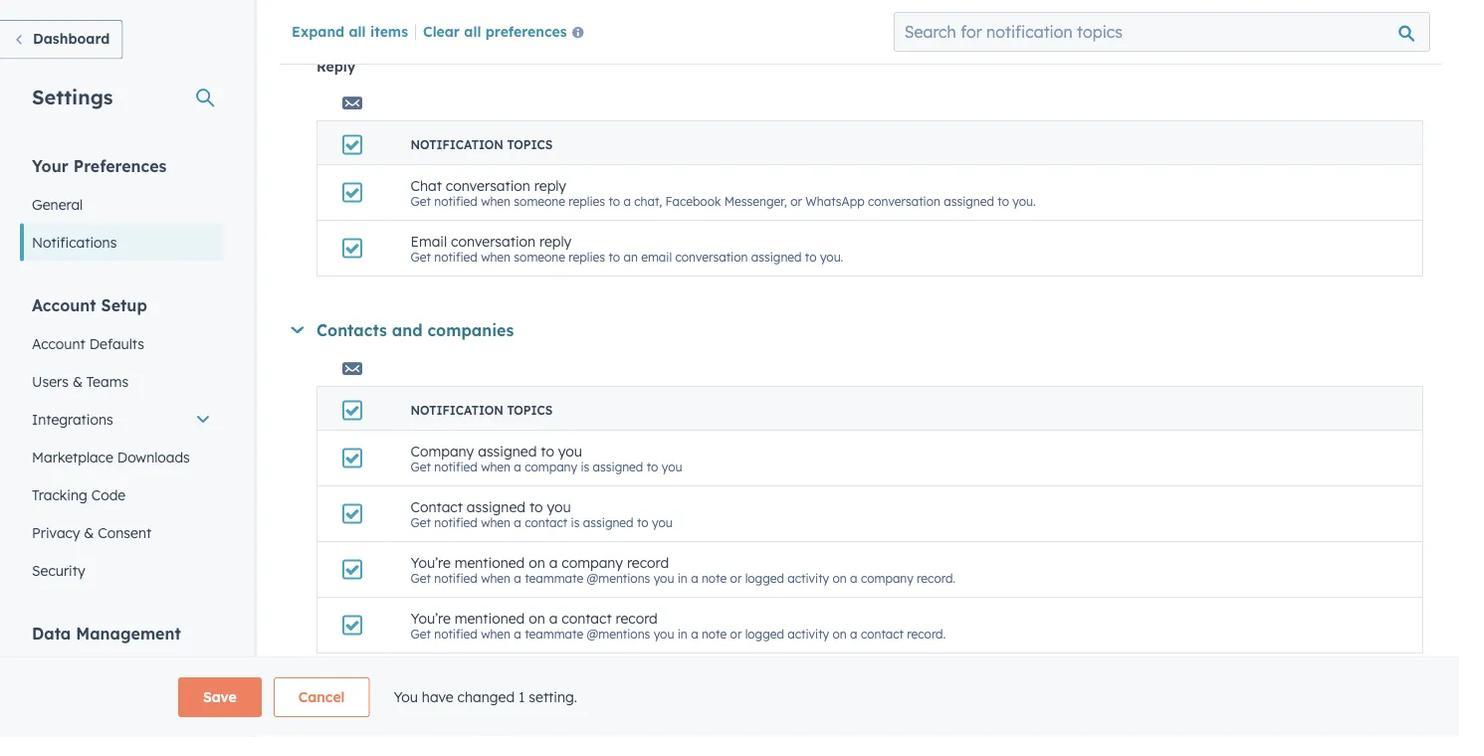 Task type: vqa. For each thing, say whether or not it's contained in the screenshot.
'when'
yes



Task type: locate. For each thing, give the bounding box(es) containing it.
1 vertical spatial note
[[702, 627, 727, 642]]

or inside you're mentioned on a contact record get notified when a teammate @mentions you in a note or logged activity on a contact record.
[[730, 627, 742, 642]]

have
[[422, 689, 453, 706]]

1 teammate from the top
[[525, 571, 583, 586]]

an
[[624, 250, 638, 264]]

is inside company assigned to you get notified when a company is assigned to you
[[581, 460, 589, 475]]

you're for you're mentioned on a contact record
[[411, 609, 451, 627]]

record up you're mentioned on a contact record get notified when a teammate @mentions you in a note or logged activity on a contact record.
[[627, 554, 669, 571]]

record down you're mentioned on a company record get notified when a teammate @mentions you in a note or logged activity on a company record.
[[616, 609, 658, 627]]

1 horizontal spatial you.
[[1013, 194, 1036, 209]]

when inside the chat conversation reply get notified when someone replies to a chat, facebook messenger, or whatsapp conversation assigned to you.
[[481, 194, 511, 209]]

get down "chat"
[[411, 250, 431, 264]]

consent
[[98, 524, 151, 541]]

activity inside you're mentioned on a contact record get notified when a teammate @mentions you in a note or logged activity on a contact record.
[[788, 627, 829, 642]]

activity inside you're mentioned on a company record get notified when a teammate @mentions you in a note or logged activity on a company record.
[[788, 571, 829, 586]]

notification up company
[[411, 403, 504, 418]]

you. inside email conversation reply get notified when someone replies to an email conversation assigned to you.
[[820, 250, 843, 264]]

5 when from the top
[[481, 571, 511, 586]]

2 you're from the top
[[411, 609, 451, 627]]

in up you're mentioned on a contact record get notified when a teammate @mentions you in a note or logged activity on a contact record.
[[678, 571, 688, 586]]

replies left chat,
[[569, 194, 605, 209]]

topics for assigned
[[507, 403, 553, 418]]

replies inside email conversation reply get notified when someone replies to an email conversation assigned to you.
[[569, 250, 605, 264]]

mentioned up the changed at the left bottom of the page
[[455, 609, 525, 627]]

you're mentioned on a contact record get notified when a teammate @mentions you in a note or logged activity on a contact record.
[[411, 609, 946, 642]]

downloads
[[117, 448, 190, 466]]

notified
[[434, 194, 478, 209], [434, 250, 478, 264], [434, 460, 478, 475], [434, 515, 478, 530], [434, 571, 478, 586], [434, 627, 478, 642]]

1 get from the top
[[411, 194, 431, 209]]

record
[[627, 554, 669, 571], [616, 609, 658, 627]]

3 get from the top
[[411, 460, 431, 475]]

2 mentioned from the top
[[455, 609, 525, 627]]

mentioned inside you're mentioned on a company record get notified when a teammate @mentions you in a note or logged activity on a company record.
[[455, 554, 525, 571]]

all inside button
[[464, 22, 481, 40]]

settings
[[32, 84, 113, 109]]

reply
[[534, 176, 566, 194], [539, 232, 571, 250]]

you're inside you're mentioned on a company record get notified when a teammate @mentions you in a note or logged activity on a company record.
[[411, 554, 451, 571]]

4 when from the top
[[481, 515, 511, 530]]

in down you're mentioned on a company record get notified when a teammate @mentions you in a note or logged activity on a company record.
[[678, 627, 688, 642]]

0 horizontal spatial you.
[[820, 250, 843, 264]]

notified inside contact assigned to you get notified when a contact is assigned to you
[[434, 515, 478, 530]]

when inside email conversation reply get notified when someone replies to an email conversation assigned to you.
[[481, 250, 511, 264]]

conversation right "chat"
[[446, 176, 530, 194]]

1 vertical spatial mentioned
[[455, 609, 525, 627]]

2 all from the left
[[464, 22, 481, 40]]

a
[[624, 194, 631, 209], [514, 460, 521, 475], [514, 515, 521, 530], [549, 554, 558, 571], [514, 571, 521, 586], [691, 571, 698, 586], [850, 571, 857, 586], [549, 609, 558, 627], [514, 627, 521, 642], [691, 627, 698, 642], [850, 627, 857, 642]]

someone inside email conversation reply get notified when someone replies to an email conversation assigned to you.
[[514, 250, 565, 264]]

6 get from the top
[[411, 627, 431, 642]]

0 vertical spatial @mentions
[[587, 571, 650, 586]]

2 topics from the top
[[507, 403, 553, 418]]

note inside you're mentioned on a company record get notified when a teammate @mentions you in a note or logged activity on a company record.
[[702, 571, 727, 586]]

& right users
[[73, 373, 83, 390]]

1 activity from the top
[[788, 571, 829, 586]]

facebook
[[665, 194, 721, 209]]

reply left chat,
[[534, 176, 566, 194]]

or up you're mentioned on a contact record get notified when a teammate @mentions you in a note or logged activity on a contact record.
[[730, 571, 742, 586]]

management
[[76, 624, 181, 643]]

1 horizontal spatial all
[[464, 22, 481, 40]]

1 logged from the top
[[745, 571, 784, 586]]

0 vertical spatial record.
[[917, 571, 956, 586]]

is up contact assigned to you get notified when a contact is assigned to you
[[581, 460, 589, 475]]

1 vertical spatial logged
[[745, 627, 784, 642]]

1 topics from the top
[[507, 137, 553, 152]]

notification topics up company
[[411, 403, 553, 418]]

1 vertical spatial someone
[[514, 250, 565, 264]]

1 all from the left
[[349, 22, 366, 40]]

a inside contact assigned to you get notified when a contact is assigned to you
[[514, 515, 521, 530]]

2 account from the top
[[32, 335, 85, 352]]

0 vertical spatial record
[[627, 554, 669, 571]]

4 notified from the top
[[434, 515, 478, 530]]

someone left an at left
[[514, 250, 565, 264]]

5 notified from the top
[[434, 571, 478, 586]]

all for expand
[[349, 22, 366, 40]]

0 vertical spatial you.
[[1013, 194, 1036, 209]]

data management
[[32, 624, 181, 643]]

get up you
[[411, 627, 431, 642]]

1 vertical spatial is
[[571, 515, 580, 530]]

2 teammate from the top
[[525, 627, 583, 642]]

data
[[32, 624, 71, 643]]

notification topics up "chat"
[[411, 137, 553, 152]]

0 horizontal spatial all
[[349, 22, 366, 40]]

or inside you're mentioned on a company record get notified when a teammate @mentions you in a note or logged activity on a company record.
[[730, 571, 742, 586]]

when down contact assigned to you get notified when a contact is assigned to you
[[481, 571, 511, 586]]

1 vertical spatial account
[[32, 335, 85, 352]]

is
[[581, 460, 589, 475], [571, 515, 580, 530]]

replies for email conversation reply
[[569, 250, 605, 264]]

all right clear
[[464, 22, 481, 40]]

1 horizontal spatial &
[[84, 524, 94, 541]]

6 notified from the top
[[434, 627, 478, 642]]

1 mentioned from the top
[[455, 554, 525, 571]]

when
[[481, 194, 511, 209], [481, 250, 511, 264], [481, 460, 511, 475], [481, 515, 511, 530], [481, 571, 511, 586], [481, 627, 511, 642]]

in inside you're mentioned on a company record get notified when a teammate @mentions you in a note or logged activity on a company record.
[[678, 571, 688, 586]]

0 vertical spatial you're
[[411, 554, 451, 571]]

a inside company assigned to you get notified when a company is assigned to you
[[514, 460, 521, 475]]

mentioned inside you're mentioned on a contact record get notified when a teammate @mentions you in a note or logged activity on a contact record.
[[455, 609, 525, 627]]

or left whatsapp
[[790, 194, 802, 209]]

save button
[[178, 678, 262, 718]]

1 replies from the top
[[569, 194, 605, 209]]

reply
[[317, 57, 355, 75]]

you inside you're mentioned on a company record get notified when a teammate @mentions you in a note or logged activity on a company record.
[[654, 571, 674, 586]]

notified down company
[[434, 515, 478, 530]]

get up contact
[[411, 460, 431, 475]]

0 vertical spatial replies
[[569, 194, 605, 209]]

logged inside you're mentioned on a company record get notified when a teammate @mentions you in a note or logged activity on a company record.
[[745, 571, 784, 586]]

notified up email
[[434, 194, 478, 209]]

conversation
[[446, 176, 530, 194], [868, 194, 940, 209], [451, 232, 536, 250], [675, 250, 748, 264]]

record inside you're mentioned on a company record get notified when a teammate @mentions you in a note or logged activity on a company record.
[[627, 554, 669, 571]]

mentioned down contact assigned to you get notified when a contact is assigned to you
[[455, 554, 525, 571]]

notified up contact
[[434, 460, 478, 475]]

&
[[73, 373, 83, 390], [84, 524, 94, 541]]

0 vertical spatial or
[[790, 194, 802, 209]]

0 vertical spatial topics
[[507, 137, 553, 152]]

1 horizontal spatial is
[[581, 460, 589, 475]]

you
[[394, 689, 418, 706]]

1 vertical spatial reply
[[539, 232, 571, 250]]

email
[[641, 250, 672, 264]]

you're inside you're mentioned on a contact record get notified when a teammate @mentions you in a note or logged activity on a contact record.
[[411, 609, 451, 627]]

reply left an at left
[[539, 232, 571, 250]]

is down company assigned to you get notified when a company is assigned to you
[[571, 515, 580, 530]]

1 vertical spatial record
[[616, 609, 658, 627]]

3 notified from the top
[[434, 460, 478, 475]]

someone up email conversation reply get notified when someone replies to an email conversation assigned to you.
[[514, 194, 565, 209]]

mentioned for company
[[455, 554, 525, 571]]

account defaults link
[[20, 325, 223, 363]]

you for contact assigned to you
[[652, 515, 672, 530]]

users & teams link
[[20, 363, 223, 401]]

2 replies from the top
[[569, 250, 605, 264]]

tracking code
[[32, 486, 126, 504]]

clear all preferences button
[[423, 21, 592, 45]]

privacy
[[32, 524, 80, 541]]

note
[[702, 571, 727, 586], [702, 627, 727, 642]]

2 get from the top
[[411, 250, 431, 264]]

replies
[[569, 194, 605, 209], [569, 250, 605, 264]]

1 notification from the top
[[411, 137, 504, 152]]

notification up "chat"
[[411, 137, 504, 152]]

general
[[32, 196, 83, 213]]

when right company
[[481, 460, 511, 475]]

1 vertical spatial &
[[84, 524, 94, 541]]

setting.
[[529, 689, 577, 706]]

mentioned
[[455, 554, 525, 571], [455, 609, 525, 627]]

0 vertical spatial in
[[678, 571, 688, 586]]

teammate inside you're mentioned on a company record get notified when a teammate @mentions you in a note or logged activity on a company record.
[[525, 571, 583, 586]]

@mentions up you're mentioned on a contact record get notified when a teammate @mentions you in a note or logged activity on a contact record.
[[587, 571, 650, 586]]

0 vertical spatial &
[[73, 373, 83, 390]]

2 note from the top
[[702, 627, 727, 642]]

1 vertical spatial record.
[[907, 627, 946, 642]]

1 in from the top
[[678, 571, 688, 586]]

tracking code link
[[20, 476, 223, 514]]

assigned
[[944, 194, 994, 209], [751, 250, 802, 264], [478, 442, 537, 460], [593, 460, 643, 475], [467, 498, 525, 515], [583, 515, 634, 530]]

note inside you're mentioned on a contact record get notified when a teammate @mentions you in a note or logged activity on a contact record.
[[702, 627, 727, 642]]

5 get from the top
[[411, 571, 431, 586]]

@mentions down you're mentioned on a company record get notified when a teammate @mentions you in a note or logged activity on a company record.
[[587, 627, 650, 642]]

0 vertical spatial account
[[32, 295, 96, 315]]

replies left an at left
[[569, 250, 605, 264]]

or down you're mentioned on a company record get notified when a teammate @mentions you in a note or logged activity on a company record.
[[730, 627, 742, 642]]

preferences
[[485, 22, 567, 40]]

company
[[525, 460, 577, 475], [562, 554, 623, 571], [861, 571, 913, 586]]

notified inside company assigned to you get notified when a company is assigned to you
[[434, 460, 478, 475]]

1 vertical spatial notification
[[411, 403, 504, 418]]

0 vertical spatial activity
[[788, 571, 829, 586]]

you.
[[1013, 194, 1036, 209], [820, 250, 843, 264]]

notification topics for assigned
[[411, 403, 553, 418]]

2 notification from the top
[[411, 403, 504, 418]]

& right 'privacy'
[[84, 524, 94, 541]]

1 someone from the top
[[514, 194, 565, 209]]

in inside you're mentioned on a contact record get notified when a teammate @mentions you in a note or logged activity on a contact record.
[[678, 627, 688, 642]]

security link
[[20, 552, 223, 590]]

when inside contact assigned to you get notified when a contact is assigned to you
[[481, 515, 511, 530]]

you're down contact
[[411, 554, 451, 571]]

someone
[[514, 194, 565, 209], [514, 250, 565, 264]]

1 you're from the top
[[411, 554, 451, 571]]

contacts
[[317, 320, 387, 340]]

@mentions inside you're mentioned on a contact record get notified when a teammate @mentions you in a note or logged activity on a contact record.
[[587, 627, 650, 642]]

2 activity from the top
[[788, 627, 829, 642]]

notified up companies on the left of the page
[[434, 250, 478, 264]]

1 vertical spatial or
[[730, 571, 742, 586]]

assigned inside the chat conversation reply get notified when someone replies to a chat, facebook messenger, or whatsapp conversation assigned to you.
[[944, 194, 994, 209]]

2 someone from the top
[[514, 250, 565, 264]]

1 vertical spatial you.
[[820, 250, 843, 264]]

1 vertical spatial topics
[[507, 403, 553, 418]]

when up the changed at the left bottom of the page
[[481, 627, 511, 642]]

2 notification topics from the top
[[411, 403, 553, 418]]

1 account from the top
[[32, 295, 96, 315]]

notification for company
[[411, 403, 504, 418]]

when right contact
[[481, 515, 511, 530]]

@mentions inside you're mentioned on a company record get notified when a teammate @mentions you in a note or logged activity on a company record.
[[587, 571, 650, 586]]

get up email
[[411, 194, 431, 209]]

record. inside you're mentioned on a contact record get notified when a teammate @mentions you in a note or logged activity on a contact record.
[[907, 627, 946, 642]]

you're up have
[[411, 609, 451, 627]]

record. for you're mentioned on a company record
[[917, 571, 956, 586]]

when right email
[[481, 250, 511, 264]]

note down you're mentioned on a company record get notified when a teammate @mentions you in a note or logged activity on a company record.
[[702, 627, 727, 642]]

teammate for company
[[525, 571, 583, 586]]

reply inside the chat conversation reply get notified when someone replies to a chat, facebook messenger, or whatsapp conversation assigned to you.
[[534, 176, 566, 194]]

in for you're mentioned on a contact record
[[678, 627, 688, 642]]

2 vertical spatial or
[[730, 627, 742, 642]]

2 in from the top
[[678, 627, 688, 642]]

0 vertical spatial reply
[[534, 176, 566, 194]]

1 vertical spatial teammate
[[525, 627, 583, 642]]

4 get from the top
[[411, 515, 431, 530]]

topics for conversation
[[507, 137, 553, 152]]

expand all items button
[[292, 22, 408, 40]]

is inside contact assigned to you get notified when a contact is assigned to you
[[571, 515, 580, 530]]

get
[[411, 194, 431, 209], [411, 250, 431, 264], [411, 460, 431, 475], [411, 515, 431, 530], [411, 571, 431, 586], [411, 627, 431, 642]]

0 horizontal spatial &
[[73, 373, 83, 390]]

& for users
[[73, 373, 83, 390]]

all for clear
[[464, 22, 481, 40]]

topics
[[507, 137, 553, 152], [507, 403, 553, 418]]

when right "chat"
[[481, 194, 511, 209]]

& for privacy
[[84, 524, 94, 541]]

note up you're mentioned on a contact record get notified when a teammate @mentions you in a note or logged activity on a contact record.
[[702, 571, 727, 586]]

in
[[678, 571, 688, 586], [678, 627, 688, 642]]

record inside you're mentioned on a contact record get notified when a teammate @mentions you in a note or logged activity on a contact record.
[[616, 609, 658, 627]]

2 @mentions from the top
[[587, 627, 650, 642]]

@mentions
[[587, 571, 650, 586], [587, 627, 650, 642]]

you're for you're mentioned on a company record
[[411, 554, 451, 571]]

logged inside you're mentioned on a contact record get notified when a teammate @mentions you in a note or logged activity on a contact record.
[[745, 627, 784, 642]]

get down company
[[411, 515, 431, 530]]

teammate down contact assigned to you get notified when a contact is assigned to you
[[525, 571, 583, 586]]

notification topics
[[411, 137, 553, 152], [411, 403, 553, 418]]

you for company assigned to you
[[662, 460, 682, 475]]

mentioned for contact
[[455, 609, 525, 627]]

1 vertical spatial you're
[[411, 609, 451, 627]]

1 vertical spatial in
[[678, 627, 688, 642]]

activity
[[788, 571, 829, 586], [788, 627, 829, 642]]

privacy & consent
[[32, 524, 151, 541]]

record. inside you're mentioned on a company record get notified when a teammate @mentions you in a note or logged activity on a company record.
[[917, 571, 956, 586]]

notification
[[411, 137, 504, 152], [411, 403, 504, 418]]

you
[[558, 442, 582, 460], [662, 460, 682, 475], [547, 498, 571, 515], [652, 515, 672, 530], [654, 571, 674, 586], [654, 627, 674, 642]]

contact inside contact assigned to you get notified when a contact is assigned to you
[[525, 515, 568, 530]]

record.
[[917, 571, 956, 586], [907, 627, 946, 642]]

all left items
[[349, 22, 366, 40]]

someone for email conversation reply
[[514, 250, 565, 264]]

3 when from the top
[[481, 460, 511, 475]]

replies inside the chat conversation reply get notified when someone replies to a chat, facebook messenger, or whatsapp conversation assigned to you.
[[569, 194, 605, 209]]

0 horizontal spatial is
[[571, 515, 580, 530]]

6 when from the top
[[481, 627, 511, 642]]

1 @mentions from the top
[[587, 571, 650, 586]]

account up account defaults
[[32, 295, 96, 315]]

you have changed 1 setting.
[[394, 689, 577, 706]]

0 vertical spatial someone
[[514, 194, 565, 209]]

or
[[790, 194, 802, 209], [730, 571, 742, 586], [730, 627, 742, 642]]

teammate inside you're mentioned on a contact record get notified when a teammate @mentions you in a note or logged activity on a contact record.
[[525, 627, 583, 642]]

contact
[[525, 515, 568, 530], [562, 609, 612, 627], [861, 627, 904, 642]]

notified up have
[[434, 627, 478, 642]]

or for you're mentioned on a contact record
[[730, 627, 742, 642]]

contacts and companies button
[[290, 320, 1423, 340]]

0 vertical spatial notification topics
[[411, 137, 553, 152]]

account setup
[[32, 295, 147, 315]]

1 vertical spatial notification topics
[[411, 403, 553, 418]]

tracking
[[32, 486, 87, 504]]

someone inside the chat conversation reply get notified when someone replies to a chat, facebook messenger, or whatsapp conversation assigned to you.
[[514, 194, 565, 209]]

account up users
[[32, 335, 85, 352]]

1 vertical spatial replies
[[569, 250, 605, 264]]

contact
[[411, 498, 463, 515]]

defaults
[[89, 335, 144, 352]]

1 notified from the top
[[434, 194, 478, 209]]

0 vertical spatial notification
[[411, 137, 504, 152]]

chat
[[411, 176, 442, 194]]

2 when from the top
[[481, 250, 511, 264]]

you inside you're mentioned on a contact record get notified when a teammate @mentions you in a note or logged activity on a contact record.
[[654, 627, 674, 642]]

1 vertical spatial @mentions
[[587, 627, 650, 642]]

all
[[349, 22, 366, 40], [464, 22, 481, 40]]

0 vertical spatial mentioned
[[455, 554, 525, 571]]

notified inside you're mentioned on a company record get notified when a teammate @mentions you in a note or logged activity on a company record.
[[434, 571, 478, 586]]

record. for you're mentioned on a contact record
[[907, 627, 946, 642]]

logged
[[745, 571, 784, 586], [745, 627, 784, 642]]

notified down contact
[[434, 571, 478, 586]]

teammate
[[525, 571, 583, 586], [525, 627, 583, 642]]

on
[[529, 554, 545, 571], [833, 571, 847, 586], [529, 609, 545, 627], [833, 627, 847, 642]]

0 vertical spatial is
[[581, 460, 589, 475]]

get down contact
[[411, 571, 431, 586]]

reply inside email conversation reply get notified when someone replies to an email conversation assigned to you.
[[539, 232, 571, 250]]

1 when from the top
[[481, 194, 511, 209]]

2 notified from the top
[[434, 250, 478, 264]]

you. inside the chat conversation reply get notified when someone replies to a chat, facebook messenger, or whatsapp conversation assigned to you.
[[1013, 194, 1036, 209]]

1 notification topics from the top
[[411, 137, 553, 152]]

notified inside you're mentioned on a contact record get notified when a teammate @mentions you in a note or logged activity on a contact record.
[[434, 627, 478, 642]]

is for contact assigned to you
[[571, 515, 580, 530]]

0 vertical spatial note
[[702, 571, 727, 586]]

users & teams
[[32, 373, 128, 390]]

2 logged from the top
[[745, 627, 784, 642]]

1 note from the top
[[702, 571, 727, 586]]

clear
[[423, 22, 460, 40]]

1 vertical spatial activity
[[788, 627, 829, 642]]

1
[[519, 689, 525, 706]]

is for company assigned to you
[[581, 460, 589, 475]]

0 vertical spatial teammate
[[525, 571, 583, 586]]

0 vertical spatial logged
[[745, 571, 784, 586]]

your preferences element
[[20, 155, 223, 261]]

teammate up 'setting.'
[[525, 627, 583, 642]]



Task type: describe. For each thing, give the bounding box(es) containing it.
users
[[32, 373, 69, 390]]

when inside you're mentioned on a company record get notified when a teammate @mentions you in a note or logged activity on a company record.
[[481, 571, 511, 586]]

expand all items
[[292, 22, 408, 40]]

conversation right email
[[451, 232, 536, 250]]

marketplace downloads link
[[20, 438, 223, 476]]

you're mentioned on a company record get notified when a teammate @mentions you in a note or logged activity on a company record.
[[411, 554, 956, 586]]

activity for you're mentioned on a company record
[[788, 571, 829, 586]]

contact assigned to you get notified when a contact is assigned to you
[[411, 498, 672, 530]]

account for account setup
[[32, 295, 96, 315]]

record for you're mentioned on a contact record
[[616, 609, 658, 627]]

activity for you're mentioned on a contact record
[[788, 627, 829, 642]]

notifications
[[32, 233, 117, 251]]

notifications link
[[20, 223, 223, 261]]

notification topics for conversation
[[411, 137, 553, 152]]

teams
[[86, 373, 128, 390]]

privacy & consent link
[[20, 514, 223, 552]]

conversation right whatsapp
[[868, 194, 940, 209]]

chat conversation reply get notified when someone replies to a chat, facebook messenger, or whatsapp conversation assigned to you.
[[411, 176, 1036, 209]]

record for you're mentioned on a company record
[[627, 554, 669, 571]]

note for you're mentioned on a contact record
[[702, 627, 727, 642]]

or for you're mentioned on a company record
[[730, 571, 742, 586]]

@mentions for contact
[[587, 627, 650, 642]]

cancel
[[298, 689, 345, 706]]

notified inside email conversation reply get notified when someone replies to an email conversation assigned to you.
[[434, 250, 478, 264]]

company assigned to you get notified when a company is assigned to you
[[411, 442, 682, 475]]

your
[[32, 156, 68, 176]]

in for you're mentioned on a company record
[[678, 571, 688, 586]]

cancel button
[[273, 678, 370, 718]]

items
[[370, 22, 408, 40]]

get inside company assigned to you get notified when a company is assigned to you
[[411, 460, 431, 475]]

dashboard link
[[0, 20, 123, 59]]

setup
[[101, 295, 147, 315]]

reply for email conversation reply
[[539, 232, 571, 250]]

your preferences
[[32, 156, 167, 176]]

get inside the chat conversation reply get notified when someone replies to a chat, facebook messenger, or whatsapp conversation assigned to you.
[[411, 194, 431, 209]]

clear all preferences
[[423, 22, 567, 40]]

get inside contact assigned to you get notified when a contact is assigned to you
[[411, 515, 431, 530]]

you for you're mentioned on a contact record
[[654, 627, 674, 642]]

note for you're mentioned on a company record
[[702, 571, 727, 586]]

assigned inside email conversation reply get notified when someone replies to an email conversation assigned to you.
[[751, 250, 802, 264]]

replies for chat conversation reply
[[569, 194, 605, 209]]

companies
[[427, 320, 514, 340]]

preferences
[[73, 156, 167, 176]]

caret image
[[291, 327, 304, 334]]

conversation right email at the left of the page
[[675, 250, 748, 264]]

dashboard
[[33, 30, 110, 47]]

messenger,
[[724, 194, 787, 209]]

company inside company assigned to you get notified when a company is assigned to you
[[525, 460, 577, 475]]

@mentions for company
[[587, 571, 650, 586]]

contacts and companies
[[317, 320, 514, 340]]

get inside you're mentioned on a contact record get notified when a teammate @mentions you in a note or logged activity on a contact record.
[[411, 627, 431, 642]]

and
[[392, 320, 423, 340]]

changed
[[457, 689, 515, 706]]

notified inside the chat conversation reply get notified when someone replies to a chat, facebook messenger, or whatsapp conversation assigned to you.
[[434, 194, 478, 209]]

save
[[203, 689, 237, 706]]

integrations
[[32, 411, 113, 428]]

account setup element
[[20, 294, 223, 590]]

notification for chat
[[411, 137, 504, 152]]

integrations button
[[20, 401, 223, 438]]

code
[[91, 486, 126, 504]]

logged for you're mentioned on a contact record
[[745, 627, 784, 642]]

get inside you're mentioned on a company record get notified when a teammate @mentions you in a note or logged activity on a company record.
[[411, 571, 431, 586]]

when inside you're mentioned on a contact record get notified when a teammate @mentions you in a note or logged activity on a contact record.
[[481, 627, 511, 642]]

you for you're mentioned on a company record
[[654, 571, 674, 586]]

teammate for contact
[[525, 627, 583, 642]]

a inside the chat conversation reply get notified when someone replies to a chat, facebook messenger, or whatsapp conversation assigned to you.
[[624, 194, 631, 209]]

marketplace
[[32, 448, 113, 466]]

get inside email conversation reply get notified when someone replies to an email conversation assigned to you.
[[411, 250, 431, 264]]

security
[[32, 562, 85, 579]]

email
[[411, 232, 447, 250]]

expand
[[292, 22, 345, 40]]

when inside company assigned to you get notified when a company is assigned to you
[[481, 460, 511, 475]]

or inside the chat conversation reply get notified when someone replies to a chat, facebook messenger, or whatsapp conversation assigned to you.
[[790, 194, 802, 209]]

general link
[[20, 186, 223, 223]]

marketplace downloads
[[32, 448, 190, 466]]

reply for chat conversation reply
[[534, 176, 566, 194]]

logged for you're mentioned on a company record
[[745, 571, 784, 586]]

email conversation reply get notified when someone replies to an email conversation assigned to you.
[[411, 232, 843, 264]]

Search for notification topics search field
[[894, 12, 1430, 52]]

chat,
[[634, 194, 662, 209]]

whatsapp
[[806, 194, 865, 209]]

account for account defaults
[[32, 335, 85, 352]]

company
[[411, 442, 474, 460]]

account defaults
[[32, 335, 144, 352]]

someone for chat conversation reply
[[514, 194, 565, 209]]



